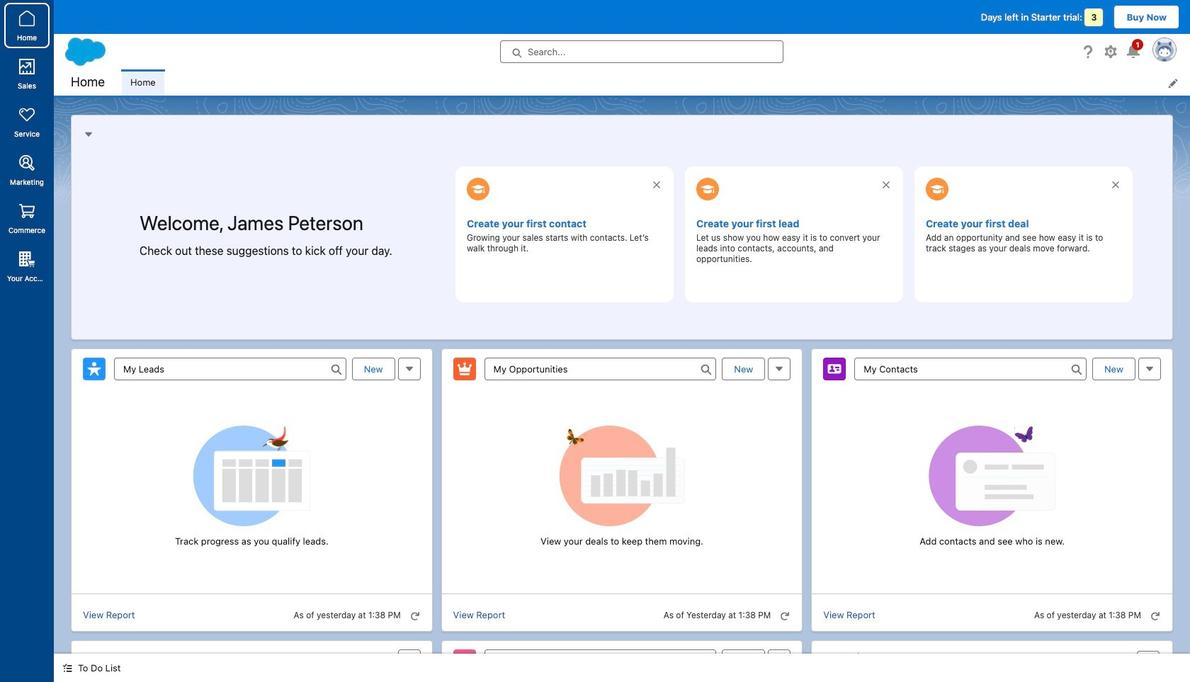 Task type: describe. For each thing, give the bounding box(es) containing it.
text default image
[[62, 663, 72, 673]]

Select an Option text field
[[484, 358, 717, 380]]



Task type: locate. For each thing, give the bounding box(es) containing it.
Select an Option text field
[[114, 358, 346, 380]]

list
[[122, 69, 1191, 96]]



Task type: vqa. For each thing, say whether or not it's contained in the screenshot.
SETUP TREE TREE
no



